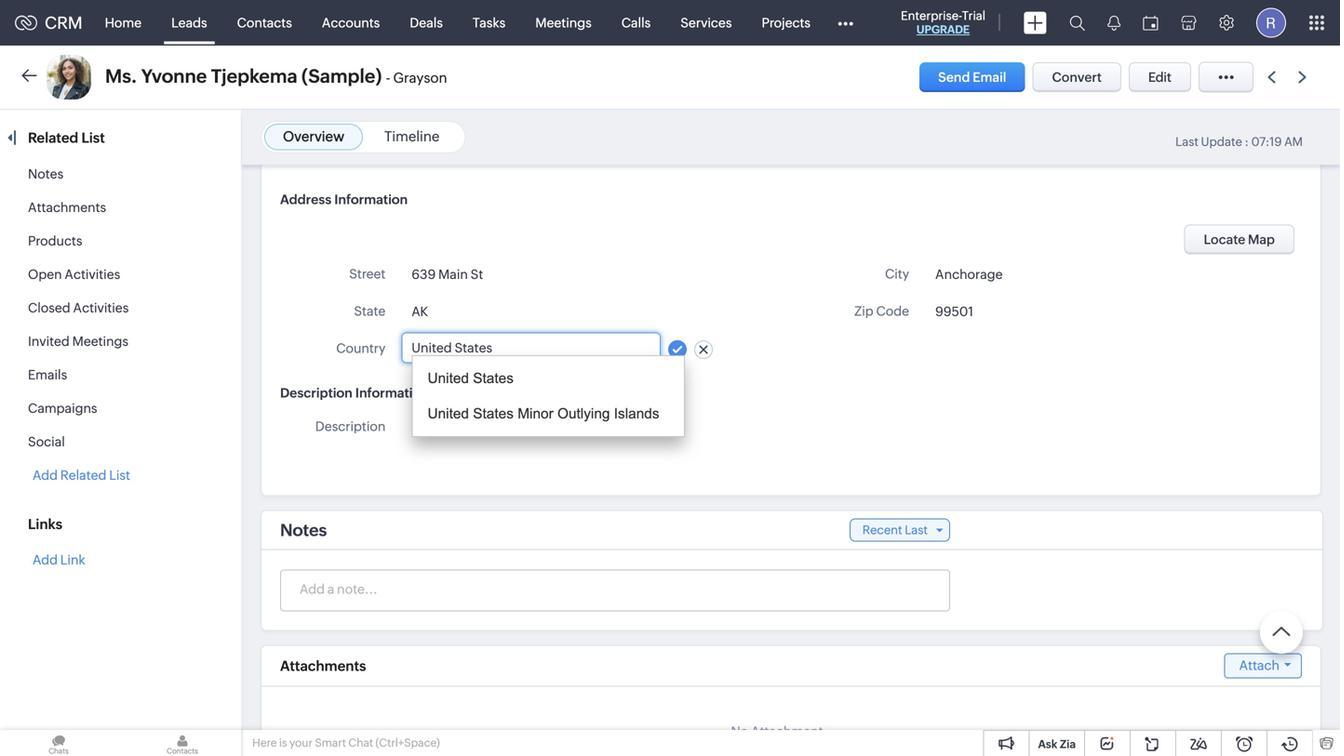 Task type: vqa. For each thing, say whether or not it's contained in the screenshot.
field
no



Task type: describe. For each thing, give the bounding box(es) containing it.
open activities
[[28, 267, 120, 282]]

activities for closed activities
[[73, 301, 129, 316]]

:
[[1245, 135, 1249, 149]]

united states
[[428, 371, 514, 387]]

information for description information
[[355, 386, 429, 401]]

description information
[[280, 386, 429, 401]]

update
[[1201, 135, 1243, 149]]

state
[[354, 304, 386, 319]]

639
[[412, 267, 436, 282]]

logo image
[[15, 15, 37, 30]]

description for description information
[[280, 386, 353, 401]]

leads
[[171, 15, 207, 30]]

projects
[[762, 15, 811, 30]]

overview
[[283, 128, 345, 145]]

zip code
[[855, 304, 910, 319]]

invited meetings
[[28, 334, 128, 349]]

email
[[973, 70, 1007, 85]]

related list
[[28, 130, 108, 146]]

recent
[[863, 524, 903, 538]]

social
[[28, 435, 65, 450]]

your
[[290, 737, 313, 750]]

signals element
[[1097, 0, 1132, 46]]

services link
[[666, 0, 747, 45]]

search image
[[1070, 15, 1086, 31]]

add related list
[[33, 468, 130, 483]]

no attachment
[[731, 725, 823, 740]]

tasks link
[[458, 0, 521, 45]]

previous record image
[[1268, 71, 1276, 83]]

contacts link
[[222, 0, 307, 45]]

create menu image
[[1024, 12, 1047, 34]]

accounts
[[322, 15, 380, 30]]

signals image
[[1108, 15, 1121, 31]]

links
[[28, 517, 62, 533]]

edit
[[1149, 70, 1172, 85]]

country
[[336, 341, 386, 356]]

social link
[[28, 435, 65, 450]]

attach
[[1240, 659, 1280, 674]]

ask zia
[[1038, 739, 1076, 751]]

states for united states
[[473, 371, 514, 387]]

emails link
[[28, 368, 67, 383]]

invited meetings link
[[28, 334, 128, 349]]

1 horizontal spatial attachments
[[280, 658, 366, 675]]

united for united states minor outlying islands
[[428, 406, 469, 422]]

add for add related list
[[33, 468, 58, 483]]

grayson
[[393, 70, 447, 86]]

ms.
[[105, 66, 137, 87]]

services
[[681, 15, 732, 30]]

link
[[60, 553, 85, 568]]

calendar image
[[1143, 15, 1159, 30]]

contacts
[[237, 15, 292, 30]]

0 vertical spatial related
[[28, 130, 78, 146]]

zip
[[855, 304, 874, 319]]

99501
[[936, 304, 974, 319]]

attach link
[[1225, 654, 1302, 679]]

is
[[279, 737, 287, 750]]

home
[[105, 15, 142, 30]]

information for address information
[[334, 192, 408, 207]]

create menu element
[[1013, 0, 1059, 45]]

ms. yvonne tjepkema (sample) - grayson
[[105, 66, 447, 87]]

Other Modules field
[[826, 8, 866, 38]]

(ctrl+space)
[[376, 737, 440, 750]]

address information
[[280, 192, 408, 207]]

edit button
[[1129, 62, 1192, 92]]

enterprise-
[[901, 9, 962, 23]]

leads link
[[157, 0, 222, 45]]

st
[[471, 267, 483, 282]]

united states minor outlying islands
[[428, 406, 660, 422]]

united for united states
[[428, 371, 469, 387]]

projects link
[[747, 0, 826, 45]]

timeline
[[384, 128, 440, 145]]

no
[[731, 725, 749, 740]]

crm link
[[15, 13, 82, 32]]

closed activities link
[[28, 301, 129, 316]]

smart
[[315, 737, 346, 750]]

address
[[280, 192, 332, 207]]

profile image
[[1257, 8, 1287, 38]]

activities for open activities
[[65, 267, 120, 282]]

here
[[252, 737, 277, 750]]

anchorage
[[936, 267, 1003, 282]]

description for description
[[315, 419, 386, 434]]

tasks
[[473, 15, 506, 30]]

send email button
[[920, 62, 1025, 92]]

outlying
[[558, 406, 610, 422]]

1 vertical spatial list
[[109, 468, 130, 483]]

calls link
[[607, 0, 666, 45]]

chats image
[[0, 731, 117, 757]]

invited
[[28, 334, 70, 349]]

timeline link
[[384, 128, 440, 145]]



Task type: locate. For each thing, give the bounding box(es) containing it.
list
[[81, 130, 105, 146], [109, 468, 130, 483]]

zia
[[1060, 739, 1076, 751]]

ak
[[412, 304, 428, 319]]

send
[[939, 70, 970, 85]]

meetings
[[536, 15, 592, 30], [72, 334, 128, 349]]

information right address
[[334, 192, 408, 207]]

activities up invited meetings link
[[73, 301, 129, 316]]

1 add from the top
[[33, 468, 58, 483]]

states up united states minor outlying islands
[[473, 371, 514, 387]]

-
[[386, 70, 391, 86]]

0 horizontal spatial meetings
[[72, 334, 128, 349]]

description down country
[[280, 386, 353, 401]]

add
[[33, 468, 58, 483], [33, 553, 58, 568]]

information down country
[[355, 386, 429, 401]]

convert
[[1052, 70, 1102, 85]]

deals link
[[395, 0, 458, 45]]

recent last
[[863, 524, 928, 538]]

here is your smart chat (ctrl+space)
[[252, 737, 440, 750]]

notes link
[[28, 167, 64, 182]]

send email
[[939, 70, 1007, 85]]

meetings down closed activities link on the left
[[72, 334, 128, 349]]

1 vertical spatial last
[[905, 524, 928, 538]]

07:19
[[1252, 135, 1282, 149]]

0 horizontal spatial attachments
[[28, 200, 106, 215]]

trial
[[962, 9, 986, 23]]

activities up closed activities link on the left
[[65, 267, 120, 282]]

emails
[[28, 368, 67, 383]]

calls
[[622, 15, 651, 30]]

united down united states
[[428, 406, 469, 422]]

campaigns
[[28, 401, 97, 416]]

states down united states
[[473, 406, 514, 422]]

639 main st
[[412, 267, 483, 282]]

attachments up products 'link'
[[28, 200, 106, 215]]

1 horizontal spatial notes
[[280, 521, 327, 540]]

home link
[[90, 0, 157, 45]]

street
[[349, 267, 386, 282]]

1 horizontal spatial list
[[109, 468, 130, 483]]

closed
[[28, 301, 70, 316]]

1 vertical spatial notes
[[280, 521, 327, 540]]

attachments up smart
[[280, 658, 366, 675]]

chat
[[349, 737, 373, 750]]

Add a note... field
[[281, 580, 949, 599]]

last update : 07:19 am
[[1176, 135, 1303, 149]]

1 states from the top
[[473, 371, 514, 387]]

last right recent
[[905, 524, 928, 538]]

overview link
[[283, 128, 345, 145]]

1 vertical spatial activities
[[73, 301, 129, 316]]

0 vertical spatial states
[[473, 371, 514, 387]]

0 vertical spatial united
[[428, 371, 469, 387]]

add for add link
[[33, 553, 58, 568]]

0 vertical spatial information
[[334, 192, 408, 207]]

open activities link
[[28, 267, 120, 282]]

0 vertical spatial meetings
[[536, 15, 592, 30]]

related down social link
[[60, 468, 106, 483]]

tjepkema
[[211, 66, 297, 87]]

2 states from the top
[[473, 406, 514, 422]]

0 horizontal spatial notes
[[28, 167, 64, 182]]

1 vertical spatial states
[[473, 406, 514, 422]]

accounts link
[[307, 0, 395, 45]]

last left update
[[1176, 135, 1199, 149]]

information
[[334, 192, 408, 207], [355, 386, 429, 401]]

1 vertical spatial meetings
[[72, 334, 128, 349]]

add left link on the bottom left of page
[[33, 553, 58, 568]]

0 vertical spatial add
[[33, 468, 58, 483]]

yvonne
[[141, 66, 207, 87]]

contacts image
[[124, 731, 241, 757]]

related up notes link
[[28, 130, 78, 146]]

minor
[[518, 406, 554, 422]]

1 vertical spatial description
[[315, 419, 386, 434]]

1 vertical spatial information
[[355, 386, 429, 401]]

0 vertical spatial last
[[1176, 135, 1199, 149]]

description down description information
[[315, 419, 386, 434]]

1 vertical spatial add
[[33, 553, 58, 568]]

states for united states minor outlying islands
[[473, 406, 514, 422]]

islands
[[614, 406, 660, 422]]

profile element
[[1246, 0, 1298, 45]]

united
[[428, 371, 469, 387], [428, 406, 469, 422]]

main
[[439, 267, 468, 282]]

related
[[28, 130, 78, 146], [60, 468, 106, 483]]

meetings left calls link
[[536, 15, 592, 30]]

1 vertical spatial united
[[428, 406, 469, 422]]

None text field
[[412, 341, 651, 356]]

enterprise-trial upgrade
[[901, 9, 986, 36]]

2 united from the top
[[428, 406, 469, 422]]

1 vertical spatial related
[[60, 468, 106, 483]]

upgrade
[[917, 23, 970, 36]]

closed activities
[[28, 301, 129, 316]]

city
[[885, 267, 910, 282]]

description
[[280, 386, 353, 401], [315, 419, 386, 434]]

next record image
[[1299, 71, 1311, 83]]

last
[[1176, 135, 1199, 149], [905, 524, 928, 538]]

(sample)
[[302, 66, 382, 87]]

0 vertical spatial activities
[[65, 267, 120, 282]]

0 vertical spatial notes
[[28, 167, 64, 182]]

products link
[[28, 234, 82, 249]]

0 horizontal spatial last
[[905, 524, 928, 538]]

1 vertical spatial attachments
[[280, 658, 366, 675]]

attachments link
[[28, 200, 106, 215]]

0 vertical spatial attachments
[[28, 200, 106, 215]]

attachments
[[28, 200, 106, 215], [280, 658, 366, 675]]

convert button
[[1033, 62, 1122, 92]]

0 vertical spatial list
[[81, 130, 105, 146]]

deals
[[410, 15, 443, 30]]

states
[[473, 371, 514, 387], [473, 406, 514, 422]]

1 horizontal spatial meetings
[[536, 15, 592, 30]]

1 united from the top
[[428, 371, 469, 387]]

notes
[[28, 167, 64, 182], [280, 521, 327, 540]]

search element
[[1059, 0, 1097, 46]]

0 horizontal spatial list
[[81, 130, 105, 146]]

1 horizontal spatial last
[[1176, 135, 1199, 149]]

attachment
[[751, 725, 823, 740]]

products
[[28, 234, 82, 249]]

united down ak
[[428, 371, 469, 387]]

open
[[28, 267, 62, 282]]

campaigns link
[[28, 401, 97, 416]]

activities
[[65, 267, 120, 282], [73, 301, 129, 316]]

am
[[1285, 135, 1303, 149]]

code
[[877, 304, 910, 319]]

2 add from the top
[[33, 553, 58, 568]]

ask
[[1038, 739, 1058, 751]]

add down social link
[[33, 468, 58, 483]]

meetings link
[[521, 0, 607, 45]]

None button
[[1185, 225, 1295, 255]]

0 vertical spatial description
[[280, 386, 353, 401]]



